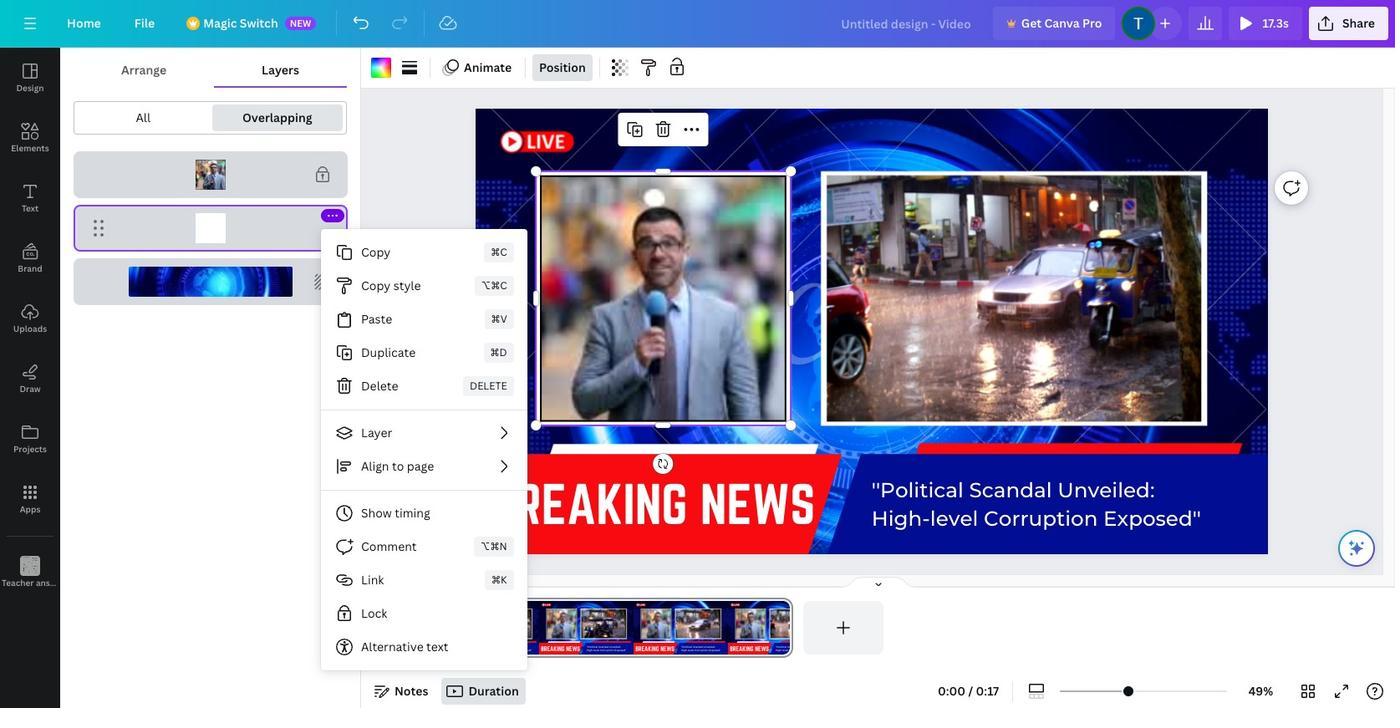 Task type: locate. For each thing, give the bounding box(es) containing it.
17.3s button left share dropdown button
[[1229, 7, 1303, 40]]

All button
[[78, 105, 209, 131]]

paste
[[361, 311, 392, 327]]

breaking
[[491, 474, 688, 534]]

arrange button
[[74, 54, 214, 86]]

align to page button
[[321, 450, 527, 483]]

arrange
[[121, 62, 166, 78]]

level
[[931, 506, 979, 531]]

text button
[[0, 168, 60, 228]]

elements
[[11, 142, 49, 154]]

layer
[[361, 425, 392, 441]]

uploads button
[[0, 288, 60, 349]]

brand
[[18, 263, 42, 274]]

⌥⌘c
[[481, 278, 507, 293]]

17.3s
[[1263, 15, 1289, 31], [452, 639, 474, 653]]

1 copy from the top
[[361, 244, 391, 260]]

layers
[[262, 62, 299, 78]]

home
[[67, 15, 101, 31]]

delete
[[470, 379, 507, 393]]

home link
[[54, 7, 114, 40]]

copy
[[361, 244, 391, 260], [361, 278, 391, 293]]

pro
[[1083, 15, 1102, 31]]

breaking news
[[491, 474, 816, 534]]

main menu bar
[[0, 0, 1396, 48]]

alternative text
[[361, 639, 449, 655]]

canva
[[1045, 15, 1080, 31]]

keys
[[67, 577, 85, 589]]

1 vertical spatial 17.3s button
[[452, 638, 474, 655]]

overlapping
[[242, 110, 312, 125]]

page
[[407, 458, 434, 474]]

share
[[1343, 15, 1375, 31]]

new
[[290, 17, 311, 29]]

1 vertical spatial 17.3s
[[452, 639, 474, 653]]

0:17
[[976, 683, 999, 699]]

position button
[[533, 54, 593, 81]]

text
[[22, 202, 39, 214]]

delete
[[361, 378, 398, 394]]

0 vertical spatial 17.3s
[[1263, 15, 1289, 31]]

0 vertical spatial copy
[[361, 244, 391, 260]]

lock
[[361, 605, 387, 621]]

share button
[[1309, 7, 1389, 40]]

⌘v
[[491, 312, 507, 326]]

Design title text field
[[828, 7, 986, 40]]

projects button
[[0, 409, 60, 469]]

trimming, end edge slider
[[778, 601, 794, 655]]

trimming, start edge slider
[[445, 601, 460, 655]]

0 vertical spatial 17.3s button
[[1229, 7, 1303, 40]]

text
[[427, 639, 449, 655]]

design
[[16, 82, 44, 94]]

17.3s button
[[1229, 7, 1303, 40], [452, 638, 474, 655]]

answer
[[36, 577, 65, 589]]

2 copy from the top
[[361, 278, 391, 293]]

17.3s right text
[[452, 639, 474, 653]]

17.3s button right text
[[452, 638, 474, 655]]

copy left style
[[361, 278, 391, 293]]

canva assistant image
[[1347, 538, 1367, 559]]

magic switch
[[203, 15, 278, 31]]

timing
[[395, 505, 430, 521]]

get
[[1022, 15, 1042, 31]]

copy up copy style
[[361, 244, 391, 260]]

duration
[[469, 683, 519, 699]]

alternative text button
[[321, 630, 527, 664]]

49%
[[1249, 683, 1274, 699]]

align to page
[[361, 458, 434, 474]]

lock button
[[321, 597, 527, 630]]

49% button
[[1234, 678, 1289, 705]]

scandal
[[970, 477, 1053, 502]]

projects
[[13, 443, 47, 455]]

get canva pro button
[[993, 7, 1116, 40]]

/
[[969, 683, 973, 699]]

⌘d
[[490, 345, 507, 360]]

17.3s left share dropdown button
[[1263, 15, 1289, 31]]

news
[[701, 474, 816, 534]]

1 vertical spatial copy
[[361, 278, 391, 293]]

draw
[[20, 383, 41, 395]]

Overlapping button
[[212, 105, 343, 131]]

notes button
[[368, 678, 435, 705]]

copy style
[[361, 278, 421, 293]]

1 horizontal spatial 17.3s
[[1263, 15, 1289, 31]]

comment
[[361, 538, 417, 554]]



Task type: vqa. For each thing, say whether or not it's contained in the screenshot.
#ffffff image
yes



Task type: describe. For each thing, give the bounding box(es) containing it.
teacher
[[2, 577, 34, 589]]

show timing
[[361, 505, 430, 521]]

file
[[134, 15, 155, 31]]

;
[[29, 579, 31, 589]]

uploads
[[13, 323, 47, 334]]

corruption
[[984, 506, 1098, 531]]

animate
[[464, 59, 512, 75]]

duplicate
[[361, 344, 416, 360]]

0:00 / 0:17
[[938, 683, 999, 699]]

copy for copy
[[361, 244, 391, 260]]

elements button
[[0, 108, 60, 168]]

⌘k
[[492, 573, 507, 587]]

#ffffff image
[[371, 58, 391, 78]]

alternative
[[361, 639, 424, 655]]

layer button
[[321, 416, 527, 450]]

brand button
[[0, 228, 60, 288]]

''political
[[872, 477, 964, 502]]

copy for copy style
[[361, 278, 391, 293]]

layers button
[[214, 54, 347, 86]]

show timing button
[[321, 497, 527, 530]]

style
[[394, 278, 421, 293]]

design button
[[0, 48, 60, 108]]

switch
[[240, 15, 278, 31]]

get canva pro
[[1022, 15, 1102, 31]]

side panel tab list
[[0, 48, 85, 603]]

0:00
[[938, 683, 966, 699]]

17.3s inside button
[[1263, 15, 1289, 31]]

notes
[[395, 683, 428, 699]]

exposed''
[[1104, 506, 1202, 531]]

⌥⌘n
[[481, 539, 507, 554]]

animate button
[[437, 54, 518, 81]]

align
[[361, 458, 389, 474]]

all
[[136, 110, 151, 125]]

apps
[[20, 503, 40, 515]]

0 horizontal spatial 17.3s button
[[452, 638, 474, 655]]

⌘c
[[491, 245, 507, 259]]

apps button
[[0, 469, 60, 529]]

position
[[539, 59, 586, 75]]

draw button
[[0, 349, 60, 409]]

show
[[361, 505, 392, 521]]

link
[[361, 572, 384, 588]]

teacher answer keys
[[2, 577, 85, 589]]

1 horizontal spatial 17.3s button
[[1229, 7, 1303, 40]]

''political scandal unveiled: high-level corruption exposed''
[[872, 477, 1202, 531]]

0 horizontal spatial 17.3s
[[452, 639, 474, 653]]

high-
[[872, 506, 931, 531]]

magic
[[203, 15, 237, 31]]

to
[[392, 458, 404, 474]]

duration button
[[442, 678, 526, 705]]

hide pages image
[[838, 576, 919, 589]]

file button
[[121, 7, 168, 40]]

unveiled:
[[1058, 477, 1155, 502]]



